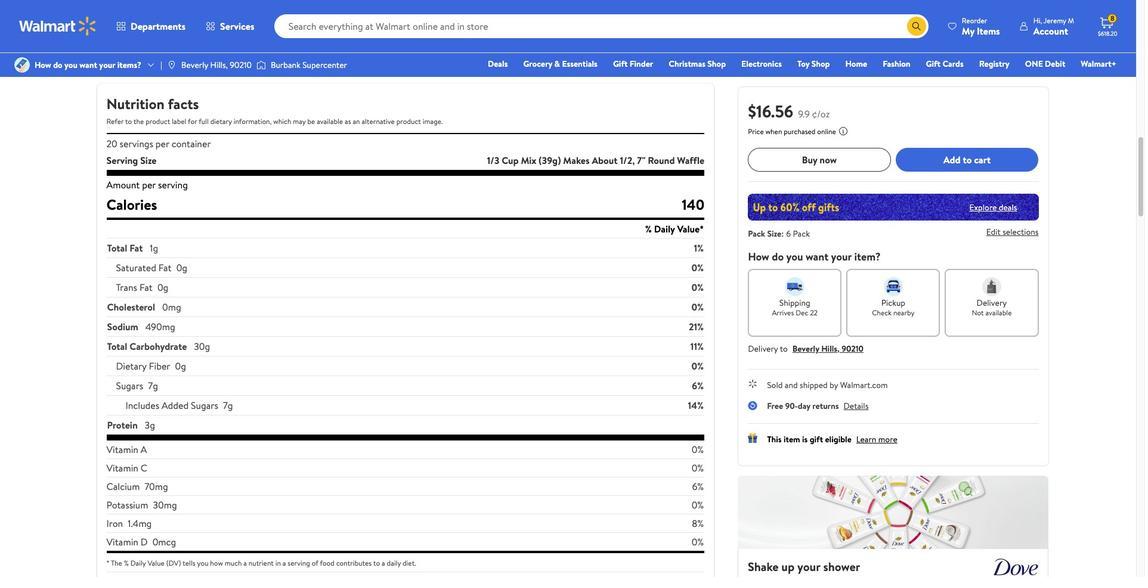 Task type: vqa. For each thing, say whether or not it's contained in the screenshot.


Task type: locate. For each thing, give the bounding box(es) containing it.
2 0% from the top
[[692, 281, 704, 294]]

0 horizontal spatial pack
[[748, 228, 765, 240]]

protein
[[107, 419, 138, 432]]

1 horizontal spatial gift
[[926, 58, 941, 70]]

0 horizontal spatial  image
[[167, 60, 177, 70]]

 image for burbank supercenter
[[257, 59, 266, 71]]

0 vertical spatial available
[[317, 116, 343, 126]]

total down sodium on the left bottom of page
[[107, 340, 127, 353]]

reorder
[[962, 15, 988, 25]]

1 horizontal spatial want
[[806, 249, 829, 264]]

30mg
[[153, 499, 177, 512]]

grocery
[[523, 58, 553, 70]]

0 vertical spatial %
[[645, 223, 652, 236]]

nutrition
[[97, 58, 135, 71], [107, 94, 165, 114]]

items?
[[117, 59, 141, 71]]

you for how do you want your item?
[[787, 249, 803, 264]]

daily left value*
[[654, 223, 675, 236]]

3 a from the left
[[382, 558, 385, 569]]

size for serving
[[140, 154, 157, 167]]

fat
[[130, 242, 143, 255], [159, 261, 172, 274], [140, 281, 153, 294]]

2 horizontal spatial you
[[787, 249, 803, 264]]

8 0% from the top
[[692, 536, 704, 549]]

1 horizontal spatial a
[[283, 558, 286, 569]]

a left daily in the left bottom of the page
[[382, 558, 385, 569]]

1 vertical spatial you
[[787, 249, 803, 264]]

2 6% from the top
[[692, 480, 704, 493]]

(39g)
[[539, 154, 561, 167]]

1 shop from the left
[[708, 58, 726, 70]]

0 vertical spatial total
[[107, 242, 127, 255]]

sugars right added
[[191, 399, 218, 412]]

toy
[[798, 58, 810, 70]]

1 vertical spatial 7g
[[223, 399, 233, 412]]

a right in at the left of the page
[[283, 558, 286, 569]]

fat right "saturated"
[[159, 261, 172, 274]]

1 horizontal spatial hills,
[[822, 343, 840, 355]]

7g down dietary fiber 0g
[[148, 379, 158, 393]]

1 horizontal spatial  image
[[257, 59, 266, 71]]

4 0% from the top
[[692, 360, 704, 373]]

6% up 14%
[[692, 379, 704, 393]]

11%
[[691, 340, 704, 353]]

beverly right "|"
[[181, 59, 208, 71]]

1 total from the top
[[107, 242, 127, 255]]

gift for gift cards
[[926, 58, 941, 70]]

1 6% from the top
[[692, 379, 704, 393]]

1 vertical spatial 0g
[[157, 281, 168, 294]]

you right tells
[[197, 558, 208, 569]]

nutrition inside nutrition facts refer to the product label for full dietary information, which may be available as an alternative product image.
[[107, 94, 165, 114]]

calories
[[107, 194, 157, 215]]

gift left the cards
[[926, 58, 941, 70]]

0 vertical spatial fat
[[130, 242, 143, 255]]

1 horizontal spatial item
[[784, 434, 800, 446]]

product right the
[[146, 116, 170, 126]]

0 vertical spatial vitamin
[[107, 443, 138, 456]]

to inside nutrition facts refer to the product label for full dietary information, which may be available as an alternative product image.
[[125, 116, 132, 126]]

size
[[140, 154, 157, 167], [767, 228, 782, 240]]

0 vertical spatial serving
[[158, 178, 188, 192]]

you for how do you want your items?
[[64, 59, 78, 71]]

1 horizontal spatial serving
[[288, 558, 310, 569]]

90210 down the services
[[230, 59, 252, 71]]

6
[[786, 228, 791, 240]]

fat for saturated
[[159, 261, 172, 274]]

 image
[[14, 57, 30, 73]]

trans fat 0g
[[116, 281, 168, 294]]

to left the
[[125, 116, 132, 126]]

nutrition down about this item
[[97, 58, 135, 71]]

details
[[844, 400, 869, 412]]

gift cards link
[[921, 57, 969, 70]]

calcium 70mg
[[107, 480, 168, 493]]

0 horizontal spatial your
[[99, 59, 115, 71]]

1/2,
[[620, 154, 635, 167]]

shop inside toy shop link
[[812, 58, 830, 70]]

pack left :
[[748, 228, 765, 240]]

shop right toy
[[812, 58, 830, 70]]

6% up 8%
[[692, 480, 704, 493]]

want for items?
[[79, 59, 97, 71]]

electronics
[[742, 58, 782, 70]]

0 vertical spatial want
[[79, 59, 97, 71]]

% left value*
[[645, 223, 652, 236]]

0mcg
[[153, 536, 176, 549]]

1 vertical spatial your
[[831, 249, 852, 264]]

1 vertical spatial delivery
[[748, 343, 778, 355]]

walmart.com
[[840, 379, 888, 391]]

want left items? on the top of page
[[79, 59, 97, 71]]

vitamin up 'vitamin c'
[[107, 443, 138, 456]]

1 horizontal spatial how
[[748, 249, 770, 264]]

departments
[[131, 20, 186, 33]]

want down pack size : 6 pack
[[806, 249, 829, 264]]

your left items? on the top of page
[[99, 59, 115, 71]]

how down walmart image
[[35, 59, 51, 71]]

0 vertical spatial hills,
[[210, 59, 228, 71]]

6% for 7g
[[692, 379, 704, 393]]

1 horizontal spatial available
[[986, 308, 1012, 318]]

1 vertical spatial available
[[986, 308, 1012, 318]]

dietary
[[210, 116, 232, 126]]

vitamin up 'calcium'
[[107, 462, 138, 475]]

legal information image
[[839, 126, 848, 136]]

c
[[141, 462, 147, 475]]

about left '1/2,'
[[592, 154, 618, 167]]

1 vertical spatial beverly
[[793, 343, 820, 355]]

item right this
[[156, 17, 184, 37]]

0 horizontal spatial sugars
[[116, 379, 143, 393]]

0 vertical spatial your
[[99, 59, 115, 71]]

0 horizontal spatial serving
[[158, 178, 188, 192]]

1 horizontal spatial sugars
[[191, 399, 218, 412]]

0 vertical spatial 6%
[[692, 379, 704, 393]]

hills, up sold and shipped by walmart.com
[[822, 343, 840, 355]]

*
[[107, 558, 109, 569]]

how down pack size : 6 pack
[[748, 249, 770, 264]]

:
[[782, 228, 784, 240]]

services button
[[196, 12, 265, 41]]

1 vertical spatial how
[[748, 249, 770, 264]]

d
[[141, 536, 148, 549]]

product
[[146, 116, 170, 126], [397, 116, 421, 126]]

one
[[1025, 58, 1043, 70]]

1 product from the left
[[146, 116, 170, 126]]

 image left 'burbank' at the left of the page
[[257, 59, 266, 71]]

1 horizontal spatial your
[[831, 249, 852, 264]]

beverly hills, 90210 button
[[793, 343, 864, 355]]

 image right "|"
[[167, 60, 177, 70]]

to left cart
[[963, 153, 972, 166]]

makes
[[563, 154, 590, 167]]

1 horizontal spatial pack
[[793, 228, 810, 240]]

$16.56 9.9 ¢/oz
[[748, 100, 830, 123]]

0 horizontal spatial delivery
[[748, 343, 778, 355]]

1 vertical spatial total
[[107, 340, 127, 353]]

0 horizontal spatial gift
[[613, 58, 628, 70]]

beverly down the dec
[[793, 343, 820, 355]]

0 horizontal spatial %
[[124, 558, 129, 569]]

0 horizontal spatial about
[[87, 17, 126, 37]]

your for items?
[[99, 59, 115, 71]]

1 vertical spatial size
[[767, 228, 782, 240]]

0 horizontal spatial beverly
[[181, 59, 208, 71]]

3 0% from the top
[[692, 301, 704, 314]]

vitamin a
[[107, 443, 147, 456]]

delivery inside delivery not available
[[977, 297, 1007, 309]]

nutrition information image
[[700, 62, 714, 76]]

you down walmart image
[[64, 59, 78, 71]]

pack right 6
[[793, 228, 810, 240]]

christmas shop
[[669, 58, 726, 70]]

christmas
[[669, 58, 706, 70]]

delivery down intent image for delivery
[[977, 297, 1007, 309]]

0 vertical spatial do
[[53, 59, 62, 71]]

much
[[225, 558, 242, 569]]

1 horizontal spatial 90210
[[842, 343, 864, 355]]

vitamin for vitamin a
[[107, 443, 138, 456]]

0 horizontal spatial item
[[156, 17, 184, 37]]

0g
[[176, 261, 187, 274], [157, 281, 168, 294], [175, 360, 186, 373]]

0 horizontal spatial 7g
[[148, 379, 158, 393]]

0% for vitamin d
[[692, 536, 704, 549]]

% right the
[[124, 558, 129, 569]]

fat right the trans
[[140, 281, 153, 294]]

1 vertical spatial %
[[124, 558, 129, 569]]

size for pack
[[767, 228, 782, 240]]

1 gift from the left
[[613, 58, 628, 70]]

0 vertical spatial about
[[87, 17, 126, 37]]

available inside delivery not available
[[986, 308, 1012, 318]]

container
[[172, 137, 211, 150]]

0 horizontal spatial available
[[317, 116, 343, 126]]

0 vertical spatial 7g
[[148, 379, 158, 393]]

0 vertical spatial nutrition
[[97, 58, 135, 71]]

0g for trans fat 0g
[[157, 281, 168, 294]]

0 horizontal spatial a
[[244, 558, 247, 569]]

size left 6
[[767, 228, 782, 240]]

shipped
[[800, 379, 828, 391]]

the
[[134, 116, 144, 126]]

finder
[[630, 58, 653, 70]]

6%
[[692, 379, 704, 393], [692, 480, 704, 493]]

vitamin down iron 1.4mg
[[107, 536, 138, 549]]

14%
[[688, 399, 704, 412]]

fat left 1g
[[130, 242, 143, 255]]

1 vitamin from the top
[[107, 443, 138, 456]]

item left is
[[784, 434, 800, 446]]

1/3 cup mix (39g) makes about 1/2, 7" round waffle
[[487, 154, 705, 167]]

iron
[[107, 517, 123, 530]]

1 vertical spatial want
[[806, 249, 829, 264]]

3g
[[145, 419, 155, 432]]

0%
[[692, 261, 704, 274], [692, 281, 704, 294], [692, 301, 704, 314], [692, 360, 704, 373], [692, 443, 704, 456], [692, 462, 704, 475], [692, 499, 704, 512], [692, 536, 704, 549]]

fiber
[[149, 360, 170, 373]]

do down walmart image
[[53, 59, 62, 71]]

90210
[[230, 59, 252, 71], [842, 343, 864, 355]]

a right much
[[244, 558, 247, 569]]

1 vertical spatial fat
[[159, 261, 172, 274]]

1 vertical spatial 90210
[[842, 343, 864, 355]]

1 0% from the top
[[692, 261, 704, 274]]

pickup check nearby
[[872, 297, 915, 318]]

search icon image
[[912, 21, 922, 31]]

1 horizontal spatial size
[[767, 228, 782, 240]]

$16.56
[[748, 100, 794, 123]]

not
[[972, 308, 984, 318]]

how do you want your item?
[[748, 249, 881, 264]]

do down pack size : 6 pack
[[772, 249, 784, 264]]

0 horizontal spatial do
[[53, 59, 62, 71]]

items
[[977, 24, 1000, 37]]

details button
[[844, 400, 869, 412]]

0 vertical spatial you
[[64, 59, 78, 71]]

1 vertical spatial nutrition
[[107, 94, 165, 114]]

sugars down dietary
[[116, 379, 143, 393]]

0 vertical spatial how
[[35, 59, 51, 71]]

0% for cholesterol
[[692, 301, 704, 314]]

size down 20  servings per container
[[140, 154, 157, 167]]

product left image.
[[397, 116, 421, 126]]

more
[[879, 434, 898, 446]]

shop
[[708, 58, 726, 70], [812, 58, 830, 70]]

1 horizontal spatial about
[[592, 154, 618, 167]]

0mg
[[162, 301, 181, 314]]

your
[[99, 59, 115, 71], [831, 249, 852, 264]]

daily left value
[[131, 558, 146, 569]]

90210 up "walmart.com"
[[842, 343, 864, 355]]

0 vertical spatial delivery
[[977, 297, 1007, 309]]

edit selections
[[987, 226, 1039, 238]]

2 vitamin from the top
[[107, 462, 138, 475]]

0% for saturated fat
[[692, 261, 704, 274]]

delivery up sold
[[748, 343, 778, 355]]

reorder my items
[[962, 15, 1000, 37]]

pack
[[748, 228, 765, 240], [793, 228, 810, 240]]

your for item?
[[831, 249, 852, 264]]

total carbohydrate
[[107, 340, 187, 353]]

deals
[[999, 201, 1018, 213]]

1%
[[694, 242, 704, 255]]

shop right christmas
[[708, 58, 726, 70]]

0 vertical spatial size
[[140, 154, 157, 167]]

available left as
[[317, 116, 343, 126]]

gift finder
[[613, 58, 653, 70]]

2 vertical spatial vitamin
[[107, 536, 138, 549]]

electronics link
[[736, 57, 788, 70]]

potassium 30mg
[[107, 499, 177, 512]]

1 horizontal spatial do
[[772, 249, 784, 264]]

0 horizontal spatial how
[[35, 59, 51, 71]]

this item is gift eligible learn more
[[767, 434, 898, 446]]

2 vertical spatial 0g
[[175, 360, 186, 373]]

0 horizontal spatial size
[[140, 154, 157, 167]]

one debit
[[1025, 58, 1066, 70]]

serving left of
[[288, 558, 310, 569]]

total up "saturated"
[[107, 242, 127, 255]]

1 vertical spatial do
[[772, 249, 784, 264]]

hills, down services dropdown button
[[210, 59, 228, 71]]

nutrition up the
[[107, 94, 165, 114]]

shop inside christmas shop link
[[708, 58, 726, 70]]

0% for potassium
[[692, 499, 704, 512]]

% daily value*
[[645, 223, 704, 236]]

0 horizontal spatial shop
[[708, 58, 726, 70]]

serving right per
[[158, 178, 188, 192]]

1 horizontal spatial daily
[[654, 223, 675, 236]]

vitamin
[[107, 443, 138, 456], [107, 462, 138, 475], [107, 536, 138, 549]]

essentials
[[562, 58, 598, 70]]

add to cart button
[[896, 148, 1039, 172]]

7g right added
[[223, 399, 233, 412]]

vitamin c
[[107, 462, 147, 475]]

1 horizontal spatial you
[[197, 558, 208, 569]]

gift left finder
[[613, 58, 628, 70]]

0 horizontal spatial product
[[146, 116, 170, 126]]

about left this
[[87, 17, 126, 37]]

1 vertical spatial item
[[784, 434, 800, 446]]

1 vertical spatial daily
[[131, 558, 146, 569]]

2 horizontal spatial a
[[382, 558, 385, 569]]

2 shop from the left
[[812, 58, 830, 70]]

item?
[[855, 249, 881, 264]]

2 vertical spatial fat
[[140, 281, 153, 294]]

0 horizontal spatial you
[[64, 59, 78, 71]]

your left item?
[[831, 249, 852, 264]]

to
[[125, 116, 132, 126], [963, 153, 972, 166], [780, 343, 788, 355], [373, 558, 380, 569]]

1 horizontal spatial delivery
[[977, 297, 1007, 309]]

7 0% from the top
[[692, 499, 704, 512]]

1 horizontal spatial %
[[645, 223, 652, 236]]

delivery for not
[[977, 297, 1007, 309]]

available right not
[[986, 308, 1012, 318]]

debit
[[1045, 58, 1066, 70]]

0 vertical spatial 0g
[[176, 261, 187, 274]]

how do you want your items?
[[35, 59, 141, 71]]

 image
[[257, 59, 266, 71], [167, 60, 177, 70]]

you down 6
[[787, 249, 803, 264]]

2 gift from the left
[[926, 58, 941, 70]]

1 horizontal spatial product
[[397, 116, 421, 126]]

delivery not available
[[972, 297, 1012, 318]]

edit
[[987, 226, 1001, 238]]

1 vertical spatial vitamin
[[107, 462, 138, 475]]

2 total from the top
[[107, 340, 127, 353]]

1 vertical spatial serving
[[288, 558, 310, 569]]

intent image for pickup image
[[884, 277, 903, 297]]

8%
[[692, 517, 704, 530]]

0 vertical spatial 90210
[[230, 59, 252, 71]]

1 vertical spatial 6%
[[692, 480, 704, 493]]



Task type: describe. For each thing, give the bounding box(es) containing it.
nutrition for information
[[97, 58, 135, 71]]

beverly hills, 90210
[[181, 59, 252, 71]]

|
[[160, 59, 162, 71]]

image.
[[423, 116, 443, 126]]

this
[[767, 434, 782, 446]]

saturated fat 0g
[[116, 261, 187, 274]]

diet.
[[403, 558, 416, 569]]

0 horizontal spatial 90210
[[230, 59, 252, 71]]

490mg
[[145, 320, 175, 334]]

add
[[944, 153, 961, 166]]

a
[[141, 443, 147, 456]]

refer
[[107, 116, 124, 126]]

selections
[[1003, 226, 1039, 238]]

1 horizontal spatial beverly
[[793, 343, 820, 355]]

deals link
[[483, 57, 513, 70]]

label
[[172, 116, 186, 126]]

7"
[[637, 154, 646, 167]]

walmart image
[[19, 17, 97, 36]]

my
[[962, 24, 975, 37]]

home
[[846, 58, 868, 70]]

toy shop link
[[792, 57, 836, 70]]

nutrition for facts
[[107, 94, 165, 114]]

6% for 70mg
[[692, 480, 704, 493]]

intent image for shipping image
[[786, 277, 805, 297]]

1 a from the left
[[244, 558, 247, 569]]

deals
[[488, 58, 508, 70]]

nearby
[[894, 308, 915, 318]]

trans
[[116, 281, 137, 294]]

arrives
[[772, 308, 794, 318]]

of
[[312, 558, 318, 569]]

pickup
[[882, 297, 906, 309]]

6 0% from the top
[[692, 462, 704, 475]]

departments button
[[106, 12, 196, 41]]

shop for toy shop
[[812, 58, 830, 70]]

0g for saturated fat 0g
[[176, 261, 187, 274]]

 image for beverly hills, 90210
[[167, 60, 177, 70]]

2 pack from the left
[[793, 228, 810, 240]]

$618.20
[[1098, 29, 1118, 38]]

2 product from the left
[[397, 116, 421, 126]]

do for how do you want your items?
[[53, 59, 62, 71]]

supercenter
[[303, 59, 347, 71]]

gifting made easy image
[[748, 434, 758, 443]]

as
[[345, 116, 351, 126]]

0 horizontal spatial hills,
[[210, 59, 228, 71]]

0 horizontal spatial daily
[[131, 558, 146, 569]]

0 vertical spatial sugars
[[116, 379, 143, 393]]

total for total carbohydrate
[[107, 340, 127, 353]]

total fat
[[107, 242, 143, 255]]

jeremy
[[1044, 15, 1067, 25]]

walmart+
[[1081, 58, 1117, 70]]

to down arrives
[[780, 343, 788, 355]]

dietary fiber 0g
[[116, 360, 186, 373]]

gift finder link
[[608, 57, 659, 70]]

21%
[[689, 320, 704, 334]]

1 horizontal spatial 7g
[[223, 399, 233, 412]]

up to sixty percent off deals. shop now. image
[[748, 194, 1039, 221]]

an
[[353, 116, 360, 126]]

1 pack from the left
[[748, 228, 765, 240]]

daily
[[387, 558, 401, 569]]

facts
[[168, 94, 199, 114]]

full
[[199, 116, 209, 126]]

purchased
[[784, 126, 816, 137]]

1/3
[[487, 154, 500, 167]]

Search search field
[[274, 14, 929, 38]]

shipping arrives dec 22
[[772, 297, 818, 318]]

0% for trans fat
[[692, 281, 704, 294]]

shop for christmas shop
[[708, 58, 726, 70]]

mix
[[521, 154, 537, 167]]

nutrition facts refer to the product label for full dietary information, which may be available as an alternative product image.
[[107, 94, 443, 126]]

how for how do you want your item?
[[748, 249, 770, 264]]

christmas shop link
[[664, 57, 732, 70]]

0 vertical spatial beverly
[[181, 59, 208, 71]]

delivery for to
[[748, 343, 778, 355]]

waffle
[[677, 154, 705, 167]]

the
[[111, 558, 122, 569]]

explore deals link
[[965, 197, 1022, 218]]

buy
[[802, 153, 818, 166]]

fashion link
[[878, 57, 916, 70]]

for
[[188, 116, 197, 126]]

5 0% from the top
[[692, 443, 704, 456]]

home link
[[840, 57, 873, 70]]

9.9
[[798, 107, 810, 121]]

1 vertical spatial hills,
[[822, 343, 840, 355]]

about this item
[[87, 17, 184, 37]]

buy now
[[802, 153, 837, 166]]

0 vertical spatial item
[[156, 17, 184, 37]]

0% for dietary fiber
[[692, 360, 704, 373]]

which
[[273, 116, 291, 126]]

serving size
[[107, 154, 157, 167]]

available inside nutrition facts refer to the product label for full dietary information, which may be available as an alternative product image.
[[317, 116, 343, 126]]

buy now button
[[748, 148, 891, 172]]

walmart+ link
[[1076, 57, 1122, 70]]

2 a from the left
[[283, 558, 286, 569]]

sugars 7g
[[116, 379, 158, 393]]

gift cards
[[926, 58, 964, 70]]

registry link
[[974, 57, 1015, 70]]

tells
[[183, 558, 195, 569]]

1 vertical spatial about
[[592, 154, 618, 167]]

servings
[[120, 137, 153, 150]]

do for how do you want your item?
[[772, 249, 784, 264]]

fat for total
[[130, 242, 143, 255]]

3 vitamin from the top
[[107, 536, 138, 549]]

sold
[[767, 379, 783, 391]]

value*
[[677, 223, 704, 236]]

vitamin for vitamin c
[[107, 462, 138, 475]]

now
[[820, 153, 837, 166]]

fat for trans
[[140, 281, 153, 294]]

total for total fat
[[107, 242, 127, 255]]

pack size : 6 pack
[[748, 228, 810, 240]]

free
[[767, 400, 783, 412]]

iron 1.4mg
[[107, 517, 152, 530]]

hi,
[[1034, 15, 1042, 25]]

registry
[[979, 58, 1010, 70]]

2 vertical spatial you
[[197, 558, 208, 569]]

0g for dietary fiber 0g
[[175, 360, 186, 373]]

delivery to beverly hills, 90210
[[748, 343, 864, 355]]

gift for gift finder
[[613, 58, 628, 70]]

round
[[648, 154, 675, 167]]

cup
[[502, 154, 519, 167]]

saturated
[[116, 261, 156, 274]]

to inside add to cart button
[[963, 153, 972, 166]]

1 vertical spatial sugars
[[191, 399, 218, 412]]

cards
[[943, 58, 964, 70]]

Walmart Site-Wide search field
[[274, 14, 929, 38]]

0 vertical spatial daily
[[654, 223, 675, 236]]

dec
[[796, 308, 809, 318]]

to left daily in the left bottom of the page
[[373, 558, 380, 569]]

potassium
[[107, 499, 148, 512]]

dietary
[[116, 360, 147, 373]]

added
[[162, 399, 189, 412]]

how for how do you want your items?
[[35, 59, 51, 71]]

price when purchased online
[[748, 126, 836, 137]]

calcium
[[107, 480, 140, 493]]

intent image for delivery image
[[983, 277, 1002, 297]]

want for item?
[[806, 249, 829, 264]]



